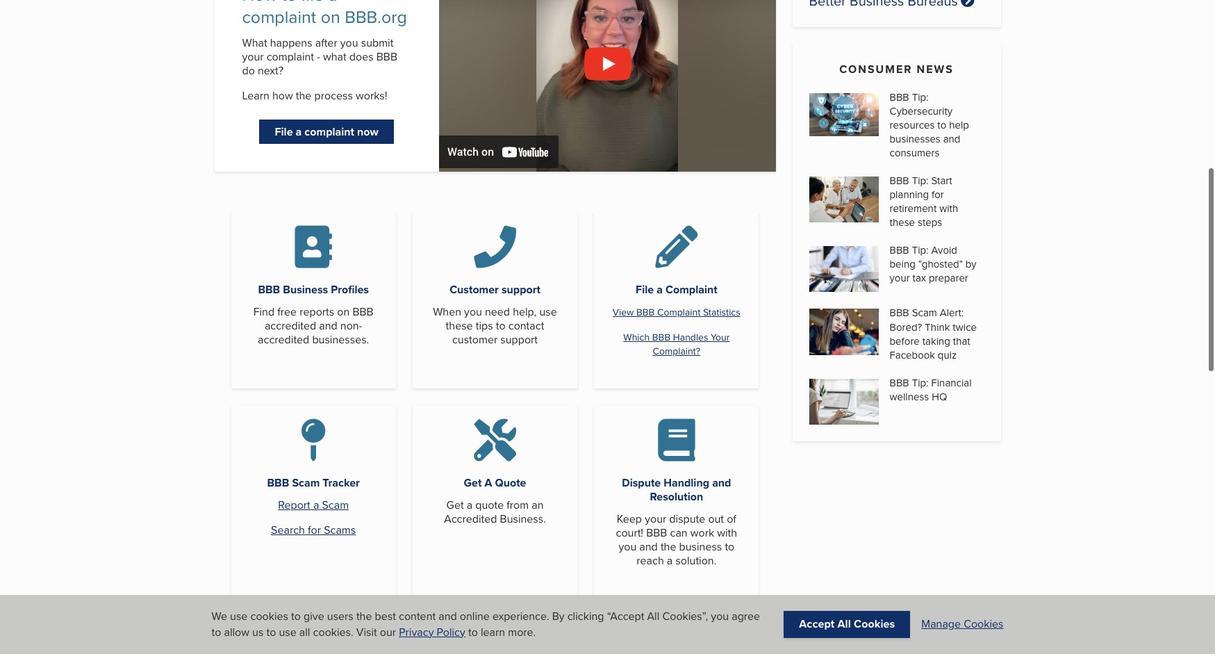 Task type: describe. For each thing, give the bounding box(es) containing it.
quote
[[495, 475, 527, 491]]

all inside button
[[838, 616, 852, 632]]

privacy
[[399, 624, 434, 640]]

accept
[[800, 616, 835, 632]]

bbb can
[[647, 525, 688, 541]]

policy
[[437, 624, 466, 640]]

give
[[304, 608, 324, 624]]

bbb business profiles link
[[258, 282, 369, 298]]

you inside dispute handling and resolution keep your dispute out of court! bbb can work with you and the business to reach a solution.
[[619, 539, 637, 555]]

a inside how to file a complaint on bbb.org
[[328, 0, 338, 7]]

learn
[[242, 88, 270, 104]]

0 horizontal spatial for
[[308, 522, 321, 538]]

all inside we use cookies to give users the best content and online experience. by clicking "accept all cookies", you agree to allow us to use all cookies. visit our
[[648, 608, 660, 624]]

accredited
[[444, 511, 497, 527]]

view bbb complaint statistics
[[613, 305, 741, 319]]

users
[[327, 608, 354, 624]]

a down learn how the process works!
[[296, 124, 302, 140]]

content
[[399, 608, 436, 624]]

tip: for wellness
[[913, 375, 929, 390]]

bored w technology image
[[810, 309, 879, 355]]

dispute handling and resolution keep your dispute out of court! bbb can work with you and the business to reach a solution.
[[616, 475, 738, 569]]

report a scam
[[278, 497, 349, 513]]

does
[[350, 49, 374, 65]]

and inside bbb tip: cybersecurity resources to help businesses and consumers
[[944, 131, 961, 146]]

alert:
[[940, 306, 964, 320]]

to inside the customer support when you need help, use these tips to contact customer support
[[496, 318, 506, 334]]

out
[[709, 511, 724, 527]]

tip: for being
[[913, 243, 929, 257]]

planning
[[890, 187, 930, 201]]

0 vertical spatial get
[[464, 475, 482, 491]]

taking
[[923, 333, 951, 348]]

tips
[[476, 318, 493, 334]]

file for file a complaint
[[636, 282, 654, 298]]

bbb scam alert: bored? think twice before taking that facebook quiz link
[[810, 306, 985, 362]]

view bbb complaint statistics link
[[613, 305, 741, 319]]

best
[[375, 608, 396, 624]]

profiles
[[331, 282, 369, 298]]

and right handling
[[713, 475, 732, 491]]

what
[[323, 49, 347, 65]]

bbb tip: financial wellness hq
[[890, 375, 972, 404]]

to right "us" at bottom
[[267, 624, 276, 640]]

more.
[[508, 624, 536, 640]]

that
[[954, 333, 971, 348]]

a inside get a quote get a quote from an accredited business.
[[467, 497, 473, 513]]

now
[[357, 124, 379, 140]]

a
[[485, 475, 492, 491]]

businesses.
[[312, 332, 369, 348]]

bbb inside bbb tip: financial wellness hq
[[890, 375, 910, 390]]

preparer
[[929, 270, 969, 285]]

agree
[[732, 608, 761, 624]]

cookies
[[251, 608, 288, 624]]

by
[[552, 608, 565, 624]]

our
[[380, 624, 396, 640]]

file
[[301, 0, 324, 7]]

2 vertical spatial scam
[[322, 497, 349, 513]]

all
[[300, 624, 310, 640]]

how to file a complaint on bbb.org
[[242, 0, 407, 29]]

bbb inside bbb tip: start planning for retirement with these steps
[[890, 173, 910, 188]]

think
[[926, 319, 951, 334]]

by
[[966, 256, 977, 271]]

the inside dispute handling and resolution keep your dispute out of court! bbb can work with you and the business to reach a solution.
[[661, 539, 677, 555]]

from
[[507, 497, 529, 513]]

what happens after you submit your complaint - what does bbb do next?
[[242, 35, 398, 78]]

1 horizontal spatial use
[[279, 624, 297, 640]]

clicking
[[568, 608, 605, 624]]

business.
[[500, 511, 546, 527]]

accept all cookies
[[800, 616, 896, 632]]

complaint inside what happens after you submit your complaint - what does bbb do next?
[[267, 49, 314, 65]]

bbb scam tracker
[[267, 475, 360, 491]]

report
[[278, 497, 311, 513]]

you inside what happens after you submit your complaint - what does bbb do next?
[[340, 35, 358, 51]]

retirement
[[890, 201, 937, 215]]

tax
[[913, 270, 927, 285]]

which
[[624, 330, 650, 344]]

to inside dispute handling and resolution keep your dispute out of court! bbb can work with you and the business to reach a solution.
[[725, 539, 735, 555]]

which bbb handles your complaint? link
[[624, 330, 730, 358]]

accredited down free
[[258, 332, 310, 348]]

and inside we use cookies to give users the best content and online experience. by clicking "accept all cookies", you agree to allow us to use all cookies. visit our
[[439, 608, 457, 624]]

tracker
[[323, 475, 360, 491]]

bbb inside what happens after you submit your complaint - what does bbb do next?
[[377, 49, 398, 65]]

resources
[[890, 117, 935, 132]]

cybersecurity
[[890, 103, 953, 118]]

complaint inside how to file a complaint on bbb.org
[[242, 4, 316, 29]]

we
[[212, 608, 227, 624]]

contact
[[509, 318, 545, 334]]

cookies inside manage cookies button
[[964, 616, 1004, 632]]

businesses
[[890, 131, 941, 146]]

of
[[727, 511, 737, 527]]

help
[[950, 117, 970, 132]]

learn how the process works!
[[242, 88, 388, 104]]

experience.
[[493, 608, 550, 624]]

gettyimages 1445384974 image
[[810, 176, 879, 223]]

"ghosted"
[[919, 256, 963, 271]]

on inside how to file a complaint on bbb.org
[[321, 4, 340, 29]]

work
[[691, 525, 715, 541]]

bbb tip: start planning for retirement with these steps link
[[810, 173, 985, 229]]

manage cookies button
[[922, 616, 1004, 633]]

bbb scam tracker link
[[267, 475, 360, 491]]

cookies",
[[663, 608, 709, 624]]

on inside the "bbb business profiles find free reports on bbb accredited and non- accredited businesses."
[[337, 304, 350, 320]]

quote
[[476, 497, 504, 513]]

accredited down 'business'
[[265, 318, 316, 334]]

bbb inside bbb tip: avoid being "ghosted" by your tax preparer
[[890, 243, 910, 257]]

scam for tracker
[[292, 475, 320, 491]]

-
[[317, 49, 320, 65]]



Task type: locate. For each thing, give the bounding box(es) containing it.
0 horizontal spatial file
[[275, 124, 293, 140]]

process
[[315, 88, 353, 104]]

the left best
[[357, 608, 372, 624]]

with inside dispute handling and resolution keep your dispute out of court! bbb can work with you and the business to reach a solution.
[[718, 525, 738, 541]]

bbb inside bbb tip: cybersecurity resources to help businesses and consumers
[[890, 89, 910, 104]]

privacy policy to learn more.
[[399, 624, 536, 640]]

bbb business profiles find free reports on bbb accredited and non- accredited businesses.
[[254, 282, 374, 348]]

works!
[[356, 88, 388, 104]]

0 horizontal spatial cookies
[[854, 616, 896, 632]]

2 vertical spatial the
[[357, 608, 372, 624]]

1 vertical spatial scam
[[292, 475, 320, 491]]

start
[[932, 173, 953, 188]]

1 horizontal spatial your
[[645, 511, 667, 527]]

bbb scam alert: bored? think twice before taking that facebook quiz
[[890, 306, 977, 362]]

and left the online
[[439, 608, 457, 624]]

0 horizontal spatial your
[[242, 49, 264, 65]]

support down help,
[[501, 332, 538, 348]]

complaint for a
[[666, 282, 718, 298]]

tip:
[[913, 89, 929, 104], [913, 173, 929, 188], [913, 243, 929, 257], [913, 375, 929, 390]]

report a scam link
[[278, 497, 349, 513]]

how
[[242, 0, 277, 7]]

complaint down file a complaint
[[658, 305, 701, 319]]

your right keep
[[645, 511, 667, 527]]

0 vertical spatial support
[[502, 282, 541, 298]]

and down keep
[[640, 539, 658, 555]]

to left "allow"
[[212, 624, 221, 640]]

bbb tip: cybersecurity resources to help businesses and consumers link
[[810, 89, 985, 160]]

0 vertical spatial with
[[940, 201, 959, 215]]

free
[[278, 304, 297, 320]]

bbb inside bbb scam alert: bored? think twice before taking that facebook quiz
[[890, 306, 910, 320]]

tip: for resources
[[913, 89, 929, 104]]

for
[[932, 187, 945, 201], [308, 522, 321, 538]]

0 horizontal spatial scam
[[292, 475, 320, 491]]

scam up report a scam link
[[292, 475, 320, 491]]

complaint down process
[[305, 124, 355, 140]]

you down customer
[[464, 304, 482, 320]]

2 horizontal spatial scam
[[913, 306, 938, 320]]

file down the how
[[275, 124, 293, 140]]

2 horizontal spatial use
[[540, 304, 557, 320]]

how
[[273, 88, 293, 104]]

support up help,
[[502, 282, 541, 298]]

cookies.
[[313, 624, 354, 640]]

to right tips
[[496, 318, 506, 334]]

scam down tracker
[[322, 497, 349, 513]]

file a complaint link
[[636, 282, 718, 298]]

these inside the customer support when you need help, use these tips to contact customer support
[[446, 318, 473, 334]]

hq
[[932, 389, 948, 404]]

1 vertical spatial on
[[337, 304, 350, 320]]

cookies right accept
[[854, 616, 896, 632]]

and left non-
[[319, 318, 338, 334]]

0 horizontal spatial these
[[446, 318, 473, 334]]

the
[[296, 88, 312, 104], [661, 539, 677, 555], [357, 608, 372, 624]]

0 horizontal spatial use
[[230, 608, 248, 624]]

0 vertical spatial complaint
[[242, 4, 316, 29]]

a right reach on the bottom right of page
[[667, 553, 673, 569]]

1 vertical spatial for
[[308, 522, 321, 538]]

complaint up happens
[[242, 4, 316, 29]]

tip: up resources
[[913, 89, 929, 104]]

for down report a scam link
[[308, 522, 321, 538]]

2 tip: from the top
[[913, 173, 929, 188]]

with inside bbb tip: start planning for retirement with these steps
[[940, 201, 959, 215]]

handles
[[674, 330, 709, 344]]

these for tips
[[446, 318, 473, 334]]

your inside what happens after you submit your complaint - what does bbb do next?
[[242, 49, 264, 65]]

complaint up view bbb complaint statistics link
[[666, 282, 718, 298]]

on up after
[[321, 4, 340, 29]]

getty cybersecurity main image
[[810, 93, 879, 136]]

reports
[[300, 304, 335, 320]]

1 vertical spatial the
[[661, 539, 677, 555]]

1 cookies from the left
[[854, 616, 896, 632]]

to left help
[[938, 117, 947, 132]]

dispute handling and resolution link
[[622, 475, 732, 505]]

we use cookies to give users the best content and online experience. by clicking "accept all cookies", you agree to allow us to use all cookies. visit our
[[212, 608, 761, 640]]

0 vertical spatial for
[[932, 187, 945, 201]]

for right planning
[[932, 187, 945, 201]]

0 vertical spatial the
[[296, 88, 312, 104]]

with down 'start'
[[940, 201, 959, 215]]

before
[[890, 333, 920, 348]]

news
[[917, 61, 954, 77]]

use inside the customer support when you need help, use these tips to contact customer support
[[540, 304, 557, 320]]

on down profiles
[[337, 304, 350, 320]]

with right work
[[718, 525, 738, 541]]

complaint inside file a complaint now link
[[305, 124, 355, 140]]

visit
[[357, 624, 377, 640]]

file for file a complaint now
[[275, 124, 293, 140]]

bored?
[[890, 319, 923, 334]]

privacy policy link
[[399, 624, 466, 640]]

these left steps
[[890, 215, 916, 229]]

1 horizontal spatial these
[[890, 215, 916, 229]]

being
[[890, 256, 916, 271]]

a up view bbb complaint statistics link
[[657, 282, 663, 298]]

bbb inside which bbb handles your complaint?
[[653, 330, 671, 344]]

you
[[340, 35, 358, 51], [464, 304, 482, 320], [619, 539, 637, 555], [711, 608, 729, 624]]

next?
[[258, 63, 284, 78]]

your inside bbb tip: avoid being "ghosted" by your tax preparer
[[890, 270, 910, 285]]

2 horizontal spatial the
[[661, 539, 677, 555]]

manage cookies
[[922, 616, 1004, 632]]

0 vertical spatial scam
[[913, 306, 938, 320]]

statistics
[[703, 305, 741, 319]]

you left reach on the bottom right of page
[[619, 539, 637, 555]]

1 horizontal spatial cookies
[[964, 616, 1004, 632]]

an
[[532, 497, 544, 513]]

your for what happens after you submit your complaint - what does bbb do next?
[[242, 49, 264, 65]]

what
[[242, 35, 267, 51]]

avoid
[[932, 243, 958, 257]]

scam
[[913, 306, 938, 320], [292, 475, 320, 491], [322, 497, 349, 513]]

complaint for bbb
[[658, 305, 701, 319]]

consumers
[[890, 145, 940, 160]]

scam inside bbb scam alert: bored? think twice before taking that facebook quiz
[[913, 306, 938, 320]]

these for steps
[[890, 215, 916, 229]]

getty images business person with calculator image
[[810, 379, 879, 425]]

2 vertical spatial complaint
[[305, 124, 355, 140]]

file a complaint
[[636, 282, 718, 298]]

need
[[485, 304, 510, 320]]

use right we at the bottom left
[[230, 608, 248, 624]]

1 vertical spatial these
[[446, 318, 473, 334]]

1 horizontal spatial file
[[636, 282, 654, 298]]

the left business
[[661, 539, 677, 555]]

to left the learn
[[469, 624, 478, 640]]

these left tips
[[446, 318, 473, 334]]

0 horizontal spatial all
[[648, 608, 660, 624]]

your for dispute handling and resolution keep your dispute out of court! bbb can work with you and the business to reach a solution.
[[645, 511, 667, 527]]

a inside dispute handling and resolution keep your dispute out of court! bbb can work with you and the business to reach a solution.
[[667, 553, 673, 569]]

tip: left hq
[[913, 375, 929, 390]]

wellness
[[890, 389, 930, 404]]

0 horizontal spatial with
[[718, 525, 738, 541]]

court!
[[616, 525, 644, 541]]

learn
[[481, 624, 505, 640]]

use
[[540, 304, 557, 320], [230, 608, 248, 624], [279, 624, 297, 640]]

1 horizontal spatial scam
[[322, 497, 349, 513]]

complaint
[[666, 282, 718, 298], [658, 305, 701, 319]]

keep
[[617, 511, 642, 527]]

dispute
[[670, 511, 706, 527]]

business
[[283, 282, 328, 298]]

cookies right manage
[[964, 616, 1004, 632]]

1 tip: from the top
[[913, 89, 929, 104]]

your inside dispute handling and resolution keep your dispute out of court! bbb can work with you and the business to reach a solution.
[[645, 511, 667, 527]]

view
[[613, 305, 634, 319]]

tip: left avoid
[[913, 243, 929, 257]]

and right "businesses"
[[944, 131, 961, 146]]

get left quote
[[447, 497, 464, 513]]

search for scams link
[[271, 522, 356, 538]]

0 vertical spatial on
[[321, 4, 340, 29]]

allow
[[224, 624, 250, 640]]

get a quote link
[[464, 475, 527, 491]]

1 vertical spatial with
[[718, 525, 738, 541]]

1 vertical spatial complaint
[[658, 305, 701, 319]]

get a quote get a quote from an accredited business.
[[444, 475, 546, 527]]

1 vertical spatial get
[[447, 497, 464, 513]]

the right the how
[[296, 88, 312, 104]]

bbb tip: avoid being "ghosted" by your tax preparer
[[890, 243, 977, 285]]

0 vertical spatial file
[[275, 124, 293, 140]]

use left all at the bottom of page
[[279, 624, 297, 640]]

handling
[[664, 475, 710, 491]]

these inside bbb tip: start planning for retirement with these steps
[[890, 215, 916, 229]]

tip: inside bbb tip: cybersecurity resources to help businesses and consumers
[[913, 89, 929, 104]]

non-
[[341, 318, 362, 334]]

online
[[460, 608, 490, 624]]

customer support when you need help, use these tips to contact customer support
[[433, 282, 557, 348]]

customer support link
[[450, 282, 541, 298]]

tip: inside bbb tip: start planning for retirement with these steps
[[913, 173, 929, 188]]

your
[[711, 330, 730, 344]]

the inside we use cookies to give users the best content and online experience. by clicking "accept all cookies", you agree to allow us to use all cookies. visit our
[[357, 608, 372, 624]]

to inside how to file a complaint on bbb.org
[[282, 0, 297, 7]]

file up view bbb complaint statistics
[[636, 282, 654, 298]]

1 vertical spatial your
[[890, 270, 910, 285]]

help,
[[513, 304, 537, 320]]

to
[[282, 0, 297, 7], [938, 117, 947, 132], [496, 318, 506, 334], [725, 539, 735, 555], [291, 608, 301, 624], [212, 624, 221, 640], [267, 624, 276, 640], [469, 624, 478, 640]]

support
[[502, 282, 541, 298], [501, 332, 538, 348]]

when
[[433, 304, 462, 320]]

use right help,
[[540, 304, 557, 320]]

1 horizontal spatial for
[[932, 187, 945, 201]]

you inside we use cookies to give users the best content and online experience. by clicking "accept all cookies", you agree to allow us to use all cookies. visit our
[[711, 608, 729, 624]]

to left file
[[282, 0, 297, 7]]

3 tip: from the top
[[913, 243, 929, 257]]

1 vertical spatial support
[[501, 332, 538, 348]]

0 vertical spatial complaint
[[666, 282, 718, 298]]

0 horizontal spatial the
[[296, 88, 312, 104]]

all right "accept
[[648, 608, 660, 624]]

scam for alert:
[[913, 306, 938, 320]]

you inside the customer support when you need help, use these tips to contact customer support
[[464, 304, 482, 320]]

do
[[242, 63, 255, 78]]

find
[[254, 304, 275, 320]]

cookies inside "accept all cookies" button
[[854, 616, 896, 632]]

you right after
[[340, 35, 358, 51]]

to down of
[[725, 539, 735, 555]]

1 vertical spatial complaint
[[267, 49, 314, 65]]

tip: inside bbb tip: financial wellness hq
[[913, 375, 929, 390]]

4 tip: from the top
[[913, 375, 929, 390]]

your left tax
[[890, 270, 910, 285]]

search
[[271, 522, 305, 538]]

0 vertical spatial your
[[242, 49, 264, 65]]

accredited
[[265, 318, 316, 334], [258, 332, 310, 348]]

your up learn
[[242, 49, 264, 65]]

to inside bbb tip: cybersecurity resources to help businesses and consumers
[[938, 117, 947, 132]]

a right file
[[328, 0, 338, 7]]

tip: inside bbb tip: avoid being "ghosted" by your tax preparer
[[913, 243, 929, 257]]

1 horizontal spatial with
[[940, 201, 959, 215]]

a right report
[[313, 497, 319, 513]]

for inside bbb tip: start planning for retirement with these steps
[[932, 187, 945, 201]]

all right accept
[[838, 616, 852, 632]]

and inside the "bbb business profiles find free reports on bbb accredited and non- accredited businesses."
[[319, 318, 338, 334]]

2 cookies from the left
[[964, 616, 1004, 632]]

0 vertical spatial these
[[890, 215, 916, 229]]

2 horizontal spatial your
[[890, 270, 910, 285]]

you left agree at the bottom right of page
[[711, 608, 729, 624]]

tip: for planning
[[913, 173, 929, 188]]

1 horizontal spatial all
[[838, 616, 852, 632]]

which bbb handles your complaint?
[[624, 330, 730, 358]]

customer
[[450, 282, 499, 298]]

get left a
[[464, 475, 482, 491]]

a left quote
[[467, 497, 473, 513]]

twice
[[953, 319, 977, 334]]

to left give
[[291, 608, 301, 624]]

2 vertical spatial your
[[645, 511, 667, 527]]

tip: left 'start'
[[913, 173, 929, 188]]

scam left alert:
[[913, 306, 938, 320]]

1 horizontal spatial the
[[357, 608, 372, 624]]

complaint left -
[[267, 49, 314, 65]]

1 vertical spatial file
[[636, 282, 654, 298]]



Task type: vqa. For each thing, say whether or not it's contained in the screenshot.
8849
no



